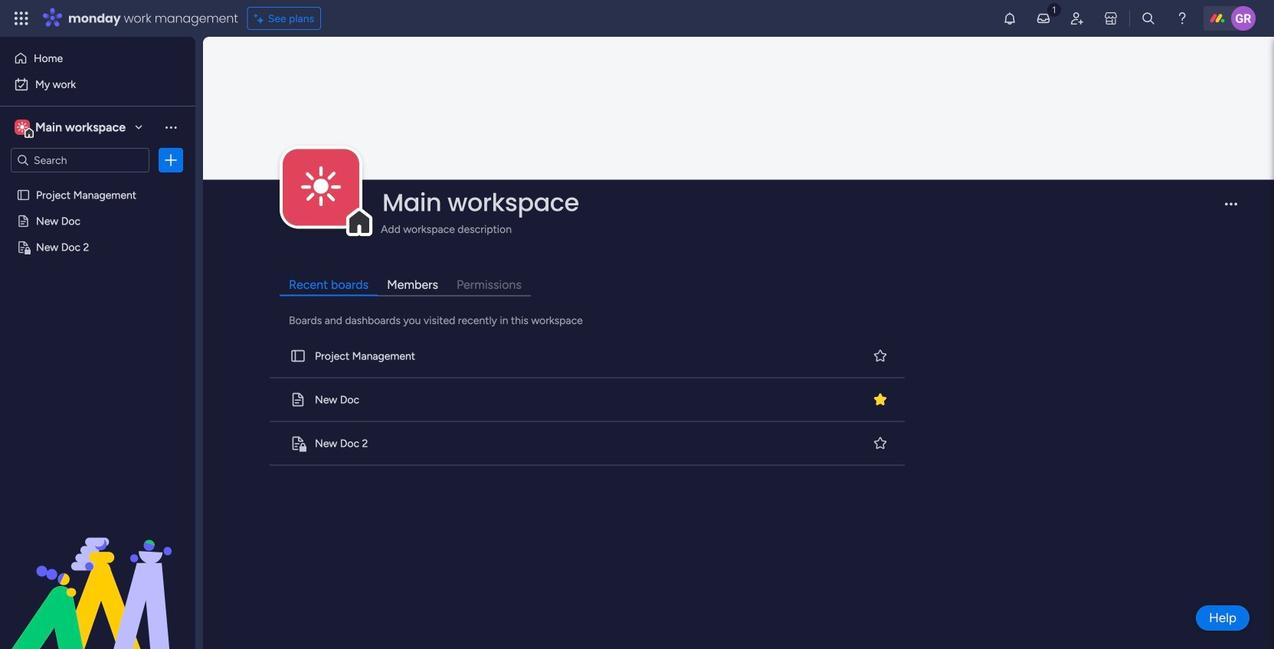 Task type: locate. For each thing, give the bounding box(es) containing it.
list box
[[0, 179, 195, 467]]

add to favorites image
[[873, 348, 888, 363]]

None field
[[379, 187, 1213, 219]]

notifications image
[[1003, 11, 1018, 26]]

workspace image
[[15, 119, 30, 136], [17, 119, 28, 136], [283, 149, 359, 226], [301, 157, 341, 217]]

1 vertical spatial option
[[9, 72, 186, 97]]

options image
[[163, 153, 179, 168]]

add to favorites image
[[873, 435, 888, 451]]

0 vertical spatial private board image
[[16, 240, 31, 254]]

quick search results list box
[[267, 334, 910, 465]]

workspace selection element
[[15, 118, 128, 138]]

public board image
[[16, 214, 31, 228], [290, 347, 307, 364], [290, 391, 307, 408]]

0 vertical spatial public board image
[[16, 214, 31, 228]]

lottie animation image
[[0, 494, 195, 649]]

option
[[9, 46, 186, 71], [9, 72, 186, 97], [0, 181, 195, 184]]

1 vertical spatial public board image
[[290, 347, 307, 364]]

0 horizontal spatial private board image
[[16, 240, 31, 254]]

2 vertical spatial option
[[0, 181, 195, 184]]

private board image
[[16, 240, 31, 254], [290, 435, 307, 452]]

select product image
[[14, 11, 29, 26]]

update feed image
[[1036, 11, 1052, 26]]

2 vertical spatial public board image
[[290, 391, 307, 408]]

0 vertical spatial option
[[9, 46, 186, 71]]

Search in workspace field
[[32, 151, 128, 169]]

v2 ellipsis image
[[1226, 203, 1238, 216]]

1 vertical spatial private board image
[[290, 435, 307, 452]]

greg robinson image
[[1232, 6, 1256, 31]]

workspace options image
[[163, 119, 179, 135]]



Task type: vqa. For each thing, say whether or not it's contained in the screenshot.
do in button
no



Task type: describe. For each thing, give the bounding box(es) containing it.
lottie animation element
[[0, 494, 195, 649]]

remove from favorites image
[[873, 392, 888, 407]]

public board image
[[16, 188, 31, 202]]

see plans image
[[254, 10, 268, 27]]

1 image
[[1048, 1, 1062, 18]]

public board image for remove from favorites image
[[290, 391, 307, 408]]

search everything image
[[1141, 11, 1157, 26]]

public board image for add to favorites icon
[[290, 347, 307, 364]]

help image
[[1175, 11, 1190, 26]]

monday marketplace image
[[1104, 11, 1119, 26]]

1 horizontal spatial private board image
[[290, 435, 307, 452]]

invite members image
[[1070, 11, 1085, 26]]



